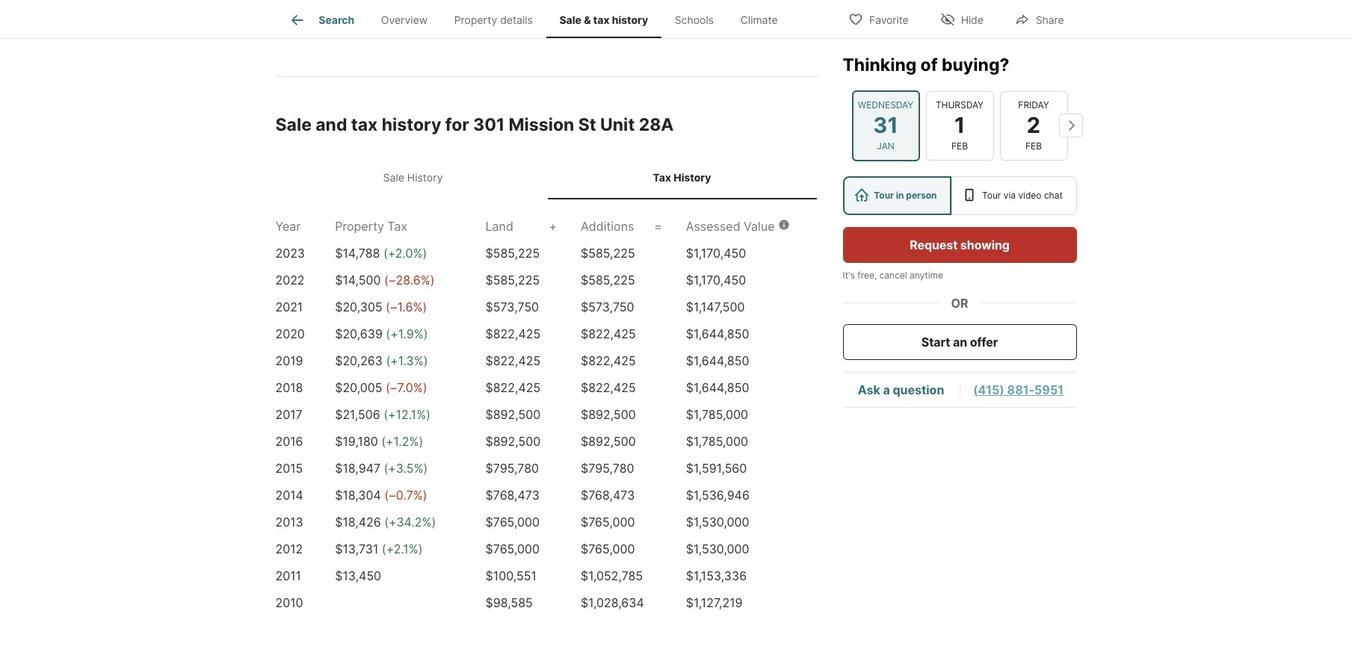 Task type: vqa. For each thing, say whether or not it's contained in the screenshot.


Task type: describe. For each thing, give the bounding box(es) containing it.
additions
[[581, 219, 634, 234]]

$1,147,500
[[686, 300, 745, 315]]

$1,785,000 for $21,506 (+12.1%)
[[686, 407, 748, 422]]

climate tab
[[727, 2, 791, 38]]

property for property details
[[454, 14, 497, 26]]

2017
[[275, 407, 303, 422]]

28a
[[639, 115, 674, 136]]

2023
[[275, 246, 305, 261]]

sale for sale and tax history for 301 mission st unit 28a
[[275, 115, 312, 136]]

st
[[578, 115, 596, 136]]

friday
[[1018, 99, 1049, 110]]

start an offer button
[[843, 324, 1077, 360]]

1 $573,750 from the left
[[486, 300, 539, 315]]

$100,551
[[486, 569, 537, 584]]

$13,450
[[335, 569, 381, 584]]

in
[[896, 189, 904, 200]]

2 $795,780 from the left
[[581, 461, 634, 476]]

(−7.0%)
[[386, 380, 427, 395]]

start an offer
[[922, 334, 998, 349]]

$1,644,850 for $20,005 (−7.0%)
[[686, 380, 749, 395]]

2 $768,473 from the left
[[581, 488, 635, 503]]

$1,785,000 for $19,180 (+1.2%)
[[686, 434, 748, 449]]

$1,530,000 for $18,426 (+34.2%)
[[686, 515, 749, 530]]

$13,731 (+2.1%)
[[335, 542, 423, 557]]

$20,263
[[335, 354, 383, 368]]

$18,947 (+3.5%)
[[335, 461, 428, 476]]

$19,180
[[335, 434, 378, 449]]

friday 2 feb
[[1018, 99, 1049, 151]]

sale & tax history
[[560, 14, 648, 26]]

tour via video chat option
[[952, 176, 1077, 215]]

share button
[[1002, 3, 1077, 34]]

tax inside tab
[[653, 171, 671, 184]]

2014
[[275, 488, 303, 503]]

next image
[[1059, 114, 1083, 137]]

$21,506
[[335, 407, 380, 422]]

request showing button
[[843, 227, 1077, 262]]

overview
[[381, 14, 428, 26]]

$20,639 (+1.9%)
[[335, 327, 428, 342]]

(+34.2%)
[[384, 515, 436, 530]]

assessed value
[[686, 219, 775, 234]]

hide
[[961, 13, 984, 26]]

schools
[[675, 14, 714, 26]]

2021
[[275, 300, 303, 315]]

an
[[953, 334, 967, 349]]

jan
[[877, 140, 895, 151]]

video
[[1018, 189, 1042, 200]]

$1,170,450 for $14,788 (+2.0%)
[[686, 246, 746, 261]]

$1,536,946
[[686, 488, 750, 503]]

question
[[893, 382, 944, 397]]

thursday
[[936, 99, 984, 110]]

wednesday
[[858, 99, 914, 110]]

favorite button
[[836, 3, 922, 34]]

ask a question
[[858, 382, 944, 397]]

or
[[951, 295, 969, 310]]

(415) 881-5951 link
[[973, 382, 1064, 397]]

1 $768,473 from the left
[[486, 488, 540, 503]]

property details
[[454, 14, 533, 26]]

$14,500 (−28.6%)
[[335, 273, 435, 288]]

free,
[[858, 269, 877, 280]]

$18,426
[[335, 515, 381, 530]]

thinking
[[843, 54, 917, 75]]

$18,304 (−0.7%)
[[335, 488, 427, 503]]

$14,788
[[335, 246, 380, 261]]

$20,005
[[335, 380, 382, 395]]

thinking of buying?
[[843, 54, 1010, 75]]

for
[[445, 115, 469, 136]]

$13,731
[[335, 542, 379, 557]]

$21,506 (+12.1%)
[[335, 407, 431, 422]]

ask
[[858, 382, 880, 397]]

buying?
[[942, 54, 1010, 75]]

showing
[[961, 237, 1010, 252]]

history for &
[[612, 14, 648, 26]]

search link
[[289, 11, 355, 29]]

sale history tab
[[278, 160, 548, 197]]

=
[[654, 219, 662, 234]]

value
[[744, 219, 775, 234]]

$1,127,219
[[686, 596, 743, 611]]

feb for 1
[[952, 140, 968, 151]]

2010
[[275, 596, 303, 611]]

of
[[921, 54, 938, 75]]

sale and tax history for 301 mission st unit 28a
[[275, 115, 674, 136]]

2013
[[275, 515, 303, 530]]

tab list containing search
[[275, 0, 803, 38]]

year
[[275, 219, 301, 234]]

2011
[[275, 569, 301, 584]]

5951
[[1035, 382, 1064, 397]]

$1,028,634
[[581, 596, 644, 611]]

2
[[1027, 112, 1041, 138]]

property details tab
[[441, 2, 546, 38]]

881-
[[1007, 382, 1035, 397]]

assessed
[[686, 219, 741, 234]]

2022
[[275, 273, 305, 288]]



Task type: locate. For each thing, give the bounding box(es) containing it.
1 horizontal spatial sale
[[383, 171, 404, 184]]

1 $1,644,850 from the top
[[686, 327, 749, 342]]

land
[[486, 219, 514, 234]]

list box
[[843, 176, 1077, 215]]

history up assessed at the right top of the page
[[674, 171, 711, 184]]

1 $1,530,000 from the top
[[686, 515, 749, 530]]

feb for 2
[[1026, 140, 1042, 151]]

wednesday 31 jan
[[858, 99, 914, 151]]

history inside tab
[[612, 14, 648, 26]]

(415)
[[973, 382, 1005, 397]]

list box containing tour in person
[[843, 176, 1077, 215]]

favorite
[[869, 13, 909, 26]]

0 horizontal spatial sale
[[275, 115, 312, 136]]

1 tour from the left
[[874, 189, 894, 200]]

$98,585
[[486, 596, 533, 611]]

0 vertical spatial $1,170,450
[[686, 246, 746, 261]]

person
[[906, 189, 937, 200]]

sale for sale history
[[383, 171, 404, 184]]

0 vertical spatial tax
[[593, 14, 610, 26]]

property up $14,788
[[335, 219, 384, 234]]

unit
[[600, 115, 635, 136]]

$20,639
[[335, 327, 383, 342]]

(+12.1%)
[[384, 407, 431, 422]]

tour for tour in person
[[874, 189, 894, 200]]

tax for &
[[593, 14, 610, 26]]

2 $1,644,850 from the top
[[686, 354, 749, 368]]

2020
[[275, 327, 305, 342]]

feb
[[952, 140, 968, 151], [1026, 140, 1042, 151]]

1 vertical spatial $1,170,450
[[686, 273, 746, 288]]

tour inside option
[[982, 189, 1001, 200]]

tour inside option
[[874, 189, 894, 200]]

&
[[584, 14, 591, 26]]

$1,530,000 up $1,153,336
[[686, 542, 749, 557]]

None button
[[852, 90, 920, 161], [926, 91, 994, 160], [1000, 91, 1068, 160], [852, 90, 920, 161], [926, 91, 994, 160], [1000, 91, 1068, 160]]

$1,591,560
[[686, 461, 747, 476]]

$1,530,000 for $13,731 (+2.1%)
[[686, 542, 749, 557]]

history right &
[[612, 14, 648, 26]]

3 $1,644,850 from the top
[[686, 380, 749, 395]]

1 horizontal spatial history
[[674, 171, 711, 184]]

feb down the 1
[[952, 140, 968, 151]]

tour left in
[[874, 189, 894, 200]]

0 vertical spatial history
[[612, 14, 648, 26]]

0 horizontal spatial history
[[382, 115, 441, 136]]

schools tab
[[662, 2, 727, 38]]

1 vertical spatial tax
[[351, 115, 378, 136]]

1 vertical spatial tab list
[[275, 157, 820, 200]]

(+1.2%)
[[381, 434, 423, 449]]

history left for
[[382, 115, 441, 136]]

history for sale history
[[407, 171, 443, 184]]

$573,750
[[486, 300, 539, 315], [581, 300, 634, 315]]

tax
[[653, 171, 671, 184], [388, 219, 408, 234]]

0 horizontal spatial $795,780
[[486, 461, 539, 476]]

$795,780
[[486, 461, 539, 476], [581, 461, 634, 476]]

property tax
[[335, 219, 408, 234]]

sale inside tab
[[383, 171, 404, 184]]

1
[[955, 112, 965, 138]]

tour
[[874, 189, 894, 200], [982, 189, 1001, 200]]

2 history from the left
[[674, 171, 711, 184]]

1 vertical spatial $1,785,000
[[686, 434, 748, 449]]

tax inside sale & tax history tab
[[593, 14, 610, 26]]

2 $1,785,000 from the top
[[686, 434, 748, 449]]

tour in person
[[874, 189, 937, 200]]

tab list
[[275, 0, 803, 38], [275, 157, 820, 200]]

2015
[[275, 461, 303, 476]]

feb inside the 'friday 2 feb'
[[1026, 140, 1042, 151]]

tour for tour via video chat
[[982, 189, 1001, 200]]

sale up property tax
[[383, 171, 404, 184]]

tax history tab
[[548, 160, 817, 197]]

0 horizontal spatial feb
[[952, 140, 968, 151]]

anytime
[[910, 269, 943, 280]]

(+2.0%)
[[383, 246, 427, 261]]

0 vertical spatial tab list
[[275, 0, 803, 38]]

1 horizontal spatial tax
[[593, 14, 610, 26]]

tax right &
[[593, 14, 610, 26]]

tax up (+2.0%)
[[388, 219, 408, 234]]

1 vertical spatial history
[[382, 115, 441, 136]]

$18,304
[[335, 488, 381, 503]]

sale history
[[383, 171, 443, 184]]

sale inside tab
[[560, 14, 582, 26]]

tab list containing sale history
[[275, 157, 820, 200]]

1 horizontal spatial history
[[612, 14, 648, 26]]

1 vertical spatial $1,530,000
[[686, 542, 749, 557]]

sale left and
[[275, 115, 312, 136]]

0 horizontal spatial tax
[[388, 219, 408, 234]]

property for property tax
[[335, 219, 384, 234]]

offer
[[970, 334, 998, 349]]

(+3.5%)
[[384, 461, 428, 476]]

1 $1,785,000 from the top
[[686, 407, 748, 422]]

1 horizontal spatial tour
[[982, 189, 1001, 200]]

1 horizontal spatial feb
[[1026, 140, 1042, 151]]

1 horizontal spatial $768,473
[[581, 488, 635, 503]]

history inside tab
[[674, 171, 711, 184]]

it's
[[843, 269, 855, 280]]

2 tour from the left
[[982, 189, 1001, 200]]

1 $1,170,450 from the top
[[686, 246, 746, 261]]

sale for sale & tax history
[[560, 14, 582, 26]]

2 $1,530,000 from the top
[[686, 542, 749, 557]]

2 tab list from the top
[[275, 157, 820, 200]]

0 vertical spatial property
[[454, 14, 497, 26]]

$18,426 (+34.2%)
[[335, 515, 436, 530]]

history for tax history
[[674, 171, 711, 184]]

$19,180 (+1.2%)
[[335, 434, 423, 449]]

1 horizontal spatial tax
[[653, 171, 671, 184]]

history for and
[[382, 115, 441, 136]]

$1,530,000 down the $1,536,946
[[686, 515, 749, 530]]

sale & tax history tab
[[546, 2, 662, 38]]

feb down 2 on the right of the page
[[1026, 140, 1042, 151]]

2 feb from the left
[[1026, 140, 1042, 151]]

mission
[[509, 115, 574, 136]]

a
[[883, 382, 890, 397]]

$20,305 (−1.6%)
[[335, 300, 427, 315]]

$1,644,850 for $20,263 (+1.3%)
[[686, 354, 749, 368]]

$20,005 (−7.0%)
[[335, 380, 427, 395]]

(−28.6%)
[[384, 273, 435, 288]]

0 horizontal spatial property
[[335, 219, 384, 234]]

1 tab list from the top
[[275, 0, 803, 38]]

chat
[[1044, 189, 1063, 200]]

history down sale and tax history for 301 mission st unit 28a
[[407, 171, 443, 184]]

$18,947
[[335, 461, 381, 476]]

+
[[549, 219, 557, 234]]

0 horizontal spatial tax
[[351, 115, 378, 136]]

0 horizontal spatial $573,750
[[486, 300, 539, 315]]

property left details
[[454, 14, 497, 26]]

ad element
[[275, 0, 820, 38]]

history
[[407, 171, 443, 184], [674, 171, 711, 184]]

climate
[[741, 14, 778, 26]]

$1,153,336
[[686, 569, 747, 584]]

feb inside thursday 1 feb
[[952, 140, 968, 151]]

tour in person option
[[843, 176, 952, 215]]

2016
[[275, 434, 303, 449]]

ask a question link
[[858, 382, 944, 397]]

0 horizontal spatial history
[[407, 171, 443, 184]]

1 horizontal spatial property
[[454, 14, 497, 26]]

property inside property details tab
[[454, 14, 497, 26]]

1 vertical spatial sale
[[275, 115, 312, 136]]

31
[[873, 112, 898, 138]]

$1,170,450 down assessed at the right top of the page
[[686, 246, 746, 261]]

0 vertical spatial $1,644,850
[[686, 327, 749, 342]]

(−1.6%)
[[386, 300, 427, 315]]

tax
[[593, 14, 610, 26], [351, 115, 378, 136]]

$1,170,450 for $14,500 (−28.6%)
[[686, 273, 746, 288]]

1 feb from the left
[[952, 140, 968, 151]]

0 vertical spatial $1,530,000
[[686, 515, 749, 530]]

0 vertical spatial sale
[[560, 14, 582, 26]]

and
[[316, 115, 347, 136]]

2 $573,750 from the left
[[581, 300, 634, 315]]

1 horizontal spatial $573,750
[[581, 300, 634, 315]]

tour via video chat
[[982, 189, 1063, 200]]

tour left "via" at the top
[[982, 189, 1001, 200]]

2 vertical spatial $1,644,850
[[686, 380, 749, 395]]

2 vertical spatial sale
[[383, 171, 404, 184]]

1 $795,780 from the left
[[486, 461, 539, 476]]

1 history from the left
[[407, 171, 443, 184]]

$1,530,000
[[686, 515, 749, 530], [686, 542, 749, 557]]

$14,788 (+2.0%)
[[335, 246, 427, 261]]

$20,305
[[335, 300, 382, 315]]

2 $1,170,450 from the top
[[686, 273, 746, 288]]

1 vertical spatial tax
[[388, 219, 408, 234]]

1 vertical spatial property
[[335, 219, 384, 234]]

$1,644,850 for $20,639 (+1.9%)
[[686, 327, 749, 342]]

2 horizontal spatial sale
[[560, 14, 582, 26]]

1 vertical spatial $1,644,850
[[686, 354, 749, 368]]

tax for and
[[351, 115, 378, 136]]

history
[[612, 14, 648, 26], [382, 115, 441, 136]]

tax up =
[[653, 171, 671, 184]]

(+2.1%)
[[382, 542, 423, 557]]

overview tab
[[368, 2, 441, 38]]

0 vertical spatial tax
[[653, 171, 671, 184]]

1 horizontal spatial $795,780
[[581, 461, 634, 476]]

$14,500
[[335, 273, 381, 288]]

$1,052,785
[[581, 569, 643, 584]]

search
[[319, 14, 355, 26]]

(−0.7%)
[[384, 488, 427, 503]]

$1,170,450
[[686, 246, 746, 261], [686, 273, 746, 288]]

0 vertical spatial $1,785,000
[[686, 407, 748, 422]]

$822,425
[[486, 327, 541, 342], [581, 327, 636, 342], [486, 354, 541, 368], [581, 354, 636, 368], [486, 380, 541, 395], [581, 380, 636, 395]]

sale left &
[[560, 14, 582, 26]]

2018
[[275, 380, 303, 395]]

details
[[500, 14, 533, 26]]

0 horizontal spatial tour
[[874, 189, 894, 200]]

tax right and
[[351, 115, 378, 136]]

$1,170,450 up $1,147,500
[[686, 273, 746, 288]]

history inside tab
[[407, 171, 443, 184]]

$20,263 (+1.3%)
[[335, 354, 428, 368]]

0 horizontal spatial $768,473
[[486, 488, 540, 503]]

request
[[910, 237, 958, 252]]



